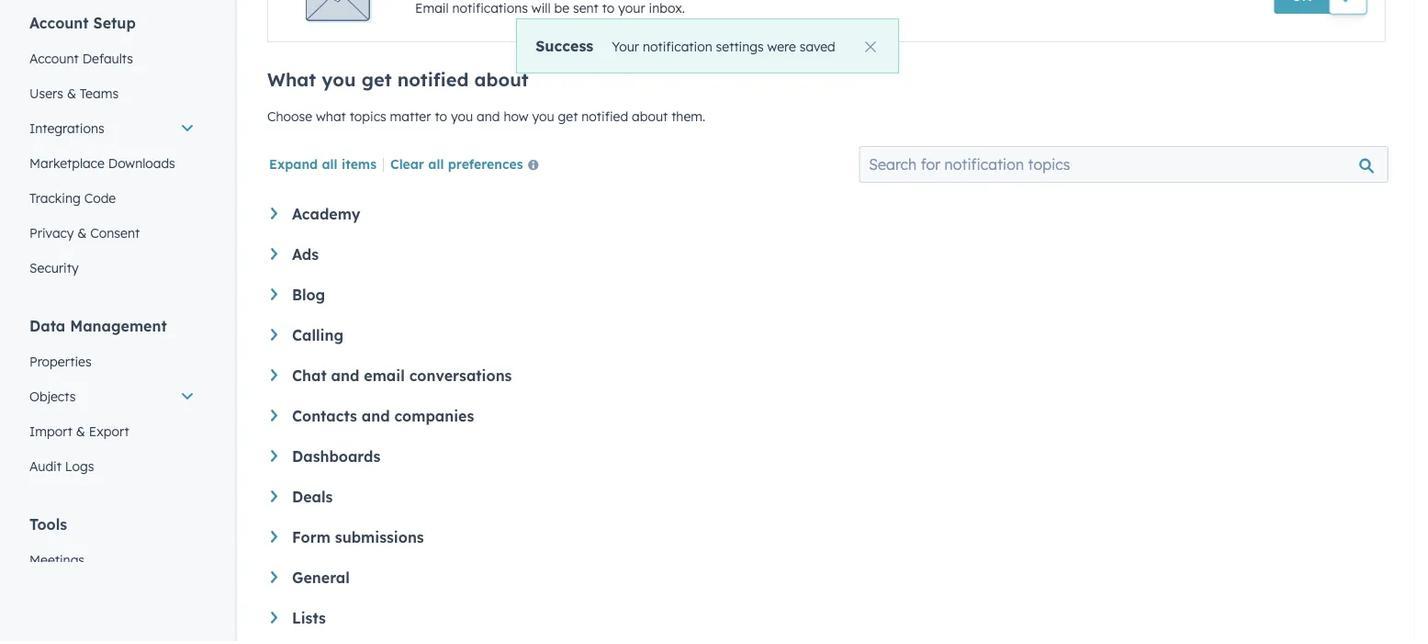 Task type: locate. For each thing, give the bounding box(es) containing it.
expand all items
[[269, 156, 377, 172]]

& inside the users & teams link
[[67, 85, 76, 102]]

notified
[[398, 68, 469, 91], [582, 108, 629, 125]]

caret image left the calling
[[271, 329, 277, 341]]

caret image left academy
[[271, 208, 277, 219]]

all left 'items'
[[322, 156, 338, 172]]

deals
[[292, 488, 333, 506]]

get up "topics"
[[362, 68, 392, 91]]

integrations button
[[18, 111, 206, 146]]

caret image inside academy dropdown button
[[271, 208, 277, 219]]

import
[[29, 424, 72, 440]]

caret image inside dashboards dropdown button
[[271, 450, 277, 462]]

caret image inside 'deals' dropdown button
[[271, 491, 277, 502]]

tracking code
[[29, 190, 116, 206]]

2 horizontal spatial and
[[477, 108, 500, 125]]

to
[[603, 0, 615, 16], [435, 108, 447, 125]]

defaults
[[82, 51, 133, 67]]

about
[[475, 68, 529, 91], [632, 108, 668, 125]]

caret image inside calling dropdown button
[[271, 329, 277, 341]]

notification
[[643, 38, 713, 54]]

0 horizontal spatial get
[[362, 68, 392, 91]]

3 caret image from the top
[[271, 369, 277, 381]]

chat and email conversations button
[[271, 367, 1383, 385]]

close image
[[865, 41, 876, 52]]

2 vertical spatial &
[[76, 424, 85, 440]]

caret image left deals
[[271, 491, 277, 502]]

how
[[504, 108, 529, 125]]

users & teams link
[[18, 76, 206, 111]]

all for expand
[[322, 156, 338, 172]]

0 horizontal spatial you
[[322, 68, 356, 91]]

you
[[322, 68, 356, 91], [451, 108, 473, 125], [532, 108, 555, 125]]

about left the them. on the top left of page
[[632, 108, 668, 125]]

code
[[84, 190, 116, 206]]

0 horizontal spatial and
[[331, 367, 360, 385]]

marketplace
[[29, 155, 105, 171]]

0 vertical spatial about
[[475, 68, 529, 91]]

ads
[[292, 245, 319, 264]]

1 all from the left
[[322, 156, 338, 172]]

you right the 'how' at the left top of the page
[[532, 108, 555, 125]]

privacy
[[29, 225, 74, 241]]

0 horizontal spatial notified
[[398, 68, 469, 91]]

about up the 'how' at the left top of the page
[[475, 68, 529, 91]]

calling button
[[271, 326, 1383, 345]]

1 horizontal spatial and
[[362, 407, 390, 425]]

sent
[[573, 0, 599, 16]]

0 horizontal spatial to
[[435, 108, 447, 125]]

2 caret image from the top
[[271, 289, 277, 300]]

caret image inside blog dropdown button
[[271, 289, 277, 300]]

success alert
[[517, 18, 899, 74]]

caret image inside form submissions dropdown button
[[271, 531, 277, 543]]

clear
[[391, 156, 424, 172]]

form submissions
[[292, 528, 424, 547]]

4 caret image from the top
[[271, 531, 277, 543]]

0 vertical spatial to
[[603, 0, 615, 16]]

caret image left form
[[271, 531, 277, 543]]

account up users
[[29, 51, 79, 67]]

management
[[70, 317, 167, 335]]

caret image inside general 'dropdown button'
[[271, 572, 277, 583]]

1 horizontal spatial all
[[428, 156, 444, 172]]

4 caret image from the top
[[271, 450, 277, 462]]

properties
[[29, 354, 92, 370]]

users
[[29, 85, 63, 102]]

success
[[536, 36, 594, 55]]

audit
[[29, 459, 62, 475]]

caret image for academy
[[271, 208, 277, 219]]

dashboards
[[292, 447, 381, 466]]

teams
[[80, 85, 119, 102]]

caret image
[[271, 208, 277, 219], [271, 329, 277, 341], [271, 369, 277, 381], [271, 450, 277, 462], [271, 491, 277, 502], [271, 572, 277, 583]]

caret image left blog
[[271, 289, 277, 300]]

marketplace downloads link
[[18, 146, 206, 181]]

form
[[292, 528, 331, 547]]

0 vertical spatial notified
[[398, 68, 469, 91]]

1 horizontal spatial get
[[558, 108, 578, 125]]

& inside the import & export 'link'
[[76, 424, 85, 440]]

companies
[[395, 407, 474, 425]]

downloads
[[108, 155, 175, 171]]

all for clear
[[428, 156, 444, 172]]

2 all from the left
[[428, 156, 444, 172]]

and
[[477, 108, 500, 125], [331, 367, 360, 385], [362, 407, 390, 425]]

caret image left chat
[[271, 369, 277, 381]]

all
[[322, 156, 338, 172], [428, 156, 444, 172]]

import & export link
[[18, 414, 206, 449]]

contacts
[[292, 407, 357, 425]]

& right users
[[67, 85, 76, 102]]

caret image left contacts
[[271, 410, 277, 422]]

and for chat and email conversations
[[331, 367, 360, 385]]

export
[[89, 424, 129, 440]]

caret image inside the ads dropdown button
[[271, 248, 277, 260]]

caret image for deals
[[271, 491, 277, 502]]

lists button
[[271, 609, 1383, 628]]

account up account defaults
[[29, 14, 89, 32]]

caret image inside the contacts and companies dropdown button
[[271, 410, 277, 422]]

caret image for lists
[[271, 612, 277, 624]]

you up what
[[322, 68, 356, 91]]

caret image for dashboards
[[271, 450, 277, 462]]

caret image
[[271, 248, 277, 260], [271, 289, 277, 300], [271, 410, 277, 422], [271, 531, 277, 543], [271, 612, 277, 624]]

items
[[342, 156, 377, 172]]

get right the 'how' at the left top of the page
[[558, 108, 578, 125]]

notified up "matter"
[[398, 68, 469, 91]]

chat and email conversations
[[292, 367, 512, 385]]

your notification settings were saved
[[612, 38, 836, 54]]

and right chat
[[331, 367, 360, 385]]

conversations
[[409, 367, 512, 385]]

caret image for general
[[271, 572, 277, 583]]

5 caret image from the top
[[271, 491, 277, 502]]

all right clear
[[428, 156, 444, 172]]

& left export
[[76, 424, 85, 440]]

0 horizontal spatial all
[[322, 156, 338, 172]]

1 caret image from the top
[[271, 208, 277, 219]]

& inside "privacy & consent" link
[[77, 225, 87, 241]]

what
[[267, 68, 316, 91]]

tracking
[[29, 190, 81, 206]]

6 caret image from the top
[[271, 572, 277, 583]]

0 horizontal spatial about
[[475, 68, 529, 91]]

caret image inside chat and email conversations dropdown button
[[271, 369, 277, 381]]

1 vertical spatial get
[[558, 108, 578, 125]]

caret image left general
[[271, 572, 277, 583]]

caret image for form submissions
[[271, 531, 277, 543]]

get
[[362, 68, 392, 91], [558, 108, 578, 125]]

&
[[67, 85, 76, 102], [77, 225, 87, 241], [76, 424, 85, 440]]

1 horizontal spatial notified
[[582, 108, 629, 125]]

caret image left the dashboards
[[271, 450, 277, 462]]

1 horizontal spatial to
[[603, 0, 615, 16]]

users & teams
[[29, 85, 119, 102]]

will
[[532, 0, 551, 16]]

& right the privacy
[[77, 225, 87, 241]]

all inside button
[[428, 156, 444, 172]]

account defaults link
[[18, 41, 206, 76]]

you up clear all preferences at the left top
[[451, 108, 473, 125]]

be
[[555, 0, 570, 16]]

1 vertical spatial about
[[632, 108, 668, 125]]

1 account from the top
[[29, 14, 89, 32]]

caret image inside lists dropdown button
[[271, 612, 277, 624]]

account setup element
[[18, 13, 206, 286]]

0 vertical spatial get
[[362, 68, 392, 91]]

0 vertical spatial &
[[67, 85, 76, 102]]

0 vertical spatial account
[[29, 14, 89, 32]]

1 vertical spatial account
[[29, 51, 79, 67]]

account
[[29, 14, 89, 32], [29, 51, 79, 67]]

1 caret image from the top
[[271, 248, 277, 260]]

and left the 'how' at the left top of the page
[[477, 108, 500, 125]]

submissions
[[335, 528, 424, 547]]

caret image left 'lists'
[[271, 612, 277, 624]]

caret image for chat and email conversations
[[271, 369, 277, 381]]

tools element
[[18, 515, 206, 641]]

caret image for blog
[[271, 289, 277, 300]]

2 caret image from the top
[[271, 329, 277, 341]]

to right "matter"
[[435, 108, 447, 125]]

topics
[[350, 108, 387, 125]]

notified down your
[[582, 108, 629, 125]]

what
[[316, 108, 346, 125]]

5 caret image from the top
[[271, 612, 277, 624]]

caret image left ads
[[271, 248, 277, 260]]

and down email
[[362, 407, 390, 425]]

& for teams
[[67, 85, 76, 102]]

2 vertical spatial and
[[362, 407, 390, 425]]

1 vertical spatial and
[[331, 367, 360, 385]]

inbox.
[[649, 0, 685, 16]]

2 account from the top
[[29, 51, 79, 67]]

to right sent
[[603, 0, 615, 16]]

blog button
[[271, 286, 1383, 304]]

3 caret image from the top
[[271, 410, 277, 422]]

1 vertical spatial &
[[77, 225, 87, 241]]

what you get notified about
[[267, 68, 529, 91]]

preferences
[[448, 156, 523, 172]]



Task type: describe. For each thing, give the bounding box(es) containing it.
saved
[[800, 38, 836, 54]]

ads button
[[271, 245, 1383, 264]]

your
[[619, 0, 646, 16]]

data
[[29, 317, 65, 335]]

objects button
[[18, 379, 206, 414]]

general
[[292, 569, 350, 587]]

lists
[[292, 609, 326, 628]]

account for account defaults
[[29, 51, 79, 67]]

them.
[[672, 108, 706, 125]]

setup
[[93, 14, 136, 32]]

1 horizontal spatial you
[[451, 108, 473, 125]]

clear all preferences button
[[391, 154, 546, 176]]

expand
[[269, 156, 318, 172]]

settings
[[716, 38, 764, 54]]

form submissions button
[[271, 528, 1383, 547]]

blog
[[292, 286, 325, 304]]

objects
[[29, 389, 76, 405]]

choose what topics matter to you and how you get notified about them.
[[267, 108, 706, 125]]

account for account setup
[[29, 14, 89, 32]]

meetings
[[29, 552, 85, 568]]

data management element
[[18, 316, 206, 484]]

logs
[[65, 459, 94, 475]]

audit logs link
[[18, 449, 206, 484]]

your
[[612, 38, 640, 54]]

privacy & consent
[[29, 225, 140, 241]]

security
[[29, 260, 79, 276]]

privacy & consent link
[[18, 216, 206, 251]]

2 horizontal spatial you
[[532, 108, 555, 125]]

1 vertical spatial notified
[[582, 108, 629, 125]]

email notifications will be sent to your inbox.
[[415, 0, 685, 16]]

& for consent
[[77, 225, 87, 241]]

tools
[[29, 515, 67, 534]]

caret image for ads
[[271, 248, 277, 260]]

caret image for contacts and companies
[[271, 410, 277, 422]]

general button
[[271, 569, 1383, 587]]

choose
[[267, 108, 313, 125]]

Search for notification topics search field
[[859, 146, 1389, 183]]

calling
[[292, 326, 344, 345]]

caret image for calling
[[271, 329, 277, 341]]

& for export
[[76, 424, 85, 440]]

dashboards button
[[271, 447, 1383, 466]]

email
[[415, 0, 449, 16]]

account setup
[[29, 14, 136, 32]]

contacts and companies button
[[271, 407, 1383, 425]]

import & export
[[29, 424, 129, 440]]

meetings link
[[18, 543, 206, 578]]

1 horizontal spatial about
[[632, 108, 668, 125]]

properties link
[[18, 345, 206, 379]]

clear all preferences
[[391, 156, 523, 172]]

account defaults
[[29, 51, 133, 67]]

marketplace downloads
[[29, 155, 175, 171]]

academy button
[[271, 205, 1383, 223]]

consent
[[90, 225, 140, 241]]

were
[[768, 38, 796, 54]]

integrations
[[29, 120, 104, 136]]

chat
[[292, 367, 327, 385]]

contacts and companies
[[292, 407, 474, 425]]

security link
[[18, 251, 206, 286]]

notifications
[[453, 0, 528, 16]]

academy
[[292, 205, 361, 223]]

0 vertical spatial and
[[477, 108, 500, 125]]

tracking code link
[[18, 181, 206, 216]]

expand all items button
[[269, 156, 377, 172]]

deals button
[[271, 488, 1383, 506]]

data management
[[29, 317, 167, 335]]

matter
[[390, 108, 431, 125]]

audit logs
[[29, 459, 94, 475]]

and for contacts and companies
[[362, 407, 390, 425]]

1 vertical spatial to
[[435, 108, 447, 125]]

email
[[364, 367, 405, 385]]



Task type: vqa. For each thing, say whether or not it's contained in the screenshot.
bottom about
yes



